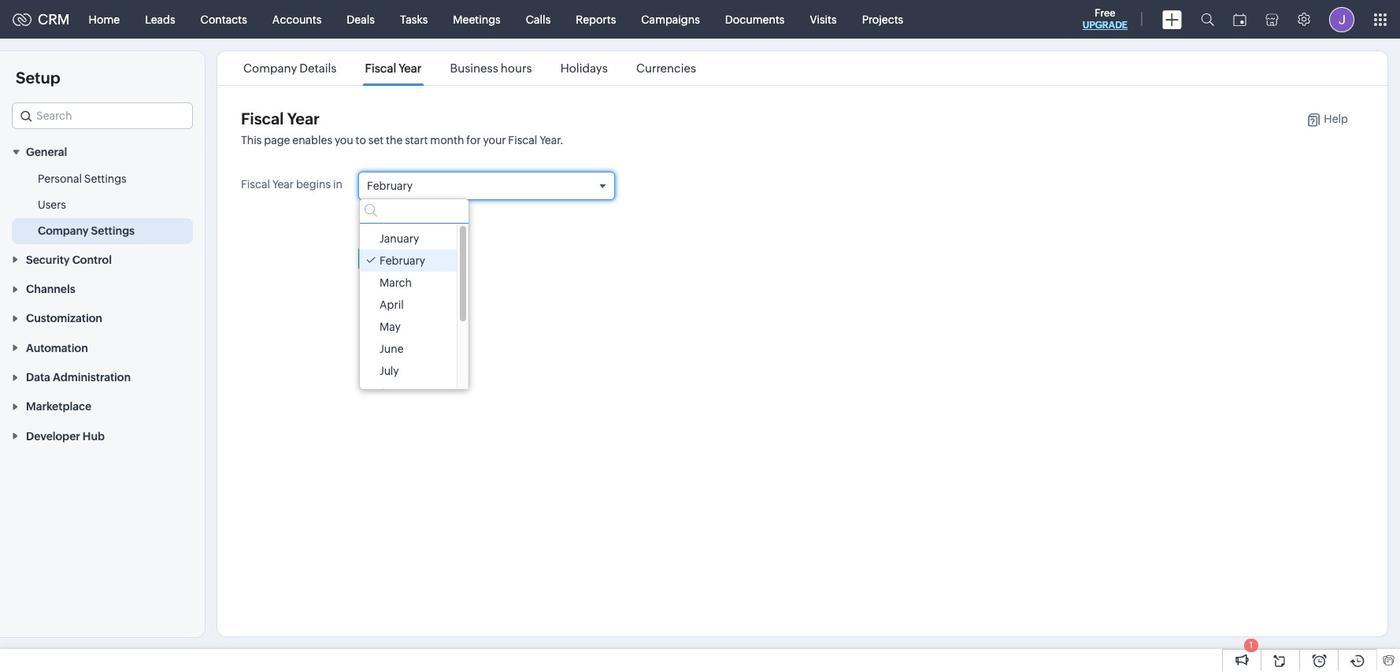 Task type: locate. For each thing, give the bounding box(es) containing it.
company inside list
[[243, 61, 297, 75]]

create menu element
[[1153, 0, 1192, 38]]

fiscal year up page
[[241, 109, 320, 128]]

developer
[[26, 430, 80, 442]]

visits
[[810, 13, 837, 26]]

Search text field
[[13, 103, 192, 128]]

2 vertical spatial year
[[272, 178, 294, 191]]

company details link
[[241, 61, 339, 75]]

february down january
[[380, 255, 425, 267]]

control
[[72, 253, 112, 266]]

fiscal year
[[365, 61, 422, 75], [241, 109, 320, 128]]

set
[[369, 134, 384, 147]]

settings for company settings
[[91, 225, 135, 237]]

channels
[[26, 283, 75, 295]]

company left details
[[243, 61, 297, 75]]

company for company details
[[243, 61, 297, 75]]

projects link
[[850, 0, 916, 38]]

1 vertical spatial company
[[38, 225, 89, 237]]

currencies
[[636, 61, 696, 75]]

company
[[243, 61, 297, 75], [38, 225, 89, 237]]

holidays
[[561, 61, 608, 75]]

fiscal
[[365, 61, 396, 75], [241, 109, 284, 128], [508, 134, 538, 147], [241, 178, 270, 191]]

hours
[[501, 61, 532, 75]]

meetings
[[453, 13, 501, 26]]

company details
[[243, 61, 337, 75]]

you
[[335, 134, 353, 147]]

1 horizontal spatial company
[[243, 61, 297, 75]]

None field
[[12, 102, 193, 129]]

fiscal year link
[[363, 61, 424, 75]]

settings
[[84, 173, 127, 185], [91, 225, 135, 237]]

may
[[380, 321, 401, 333]]

None search field
[[360, 199, 469, 224]]

business hours link
[[448, 61, 535, 75]]

1 vertical spatial february
[[380, 255, 425, 267]]

general button
[[0, 137, 205, 166]]

general region
[[0, 166, 205, 244]]

tree
[[360, 224, 469, 404]]

february inside field
[[367, 180, 413, 192]]

year.
[[540, 134, 564, 147]]

fiscal year down "tasks"
[[365, 61, 422, 75]]

company settings
[[38, 225, 135, 237]]

security control
[[26, 253, 112, 266]]

None submit
[[358, 246, 415, 271]]

search image
[[1201, 13, 1215, 26]]

0 vertical spatial february
[[367, 180, 413, 192]]

april
[[380, 299, 404, 311]]

create menu image
[[1163, 10, 1182, 29]]

hub
[[83, 430, 105, 442]]

home link
[[76, 0, 132, 38]]

reports link
[[563, 0, 629, 38]]

users
[[38, 199, 66, 211]]

begins
[[296, 178, 331, 191]]

settings inside 'link'
[[91, 225, 135, 237]]

year left begins
[[272, 178, 294, 191]]

year down "tasks"
[[399, 61, 422, 75]]

1 vertical spatial settings
[[91, 225, 135, 237]]

february down the
[[367, 180, 413, 192]]

0 vertical spatial settings
[[84, 173, 127, 185]]

profile element
[[1320, 0, 1364, 38]]

settings up security control dropdown button on the top left
[[91, 225, 135, 237]]

personal settings link
[[38, 171, 127, 187]]

august
[[380, 387, 417, 400]]

list containing company details
[[229, 51, 711, 85]]

reports
[[576, 13, 616, 26]]

year up enables
[[287, 109, 320, 128]]

crm link
[[13, 11, 70, 28]]

accounts link
[[260, 0, 334, 38]]

company inside company settings 'link'
[[38, 225, 89, 237]]

0 vertical spatial year
[[399, 61, 422, 75]]

upgrade
[[1083, 20, 1128, 31]]

company for company settings
[[38, 225, 89, 237]]

users link
[[38, 197, 66, 213]]

business
[[450, 61, 498, 75]]

fiscal down deals link
[[365, 61, 396, 75]]

leads
[[145, 13, 175, 26]]

february
[[367, 180, 413, 192], [380, 255, 425, 267]]

0 horizontal spatial company
[[38, 225, 89, 237]]

1 vertical spatial year
[[287, 109, 320, 128]]

january
[[380, 233, 419, 245]]

1 vertical spatial fiscal year
[[241, 109, 320, 128]]

security
[[26, 253, 70, 266]]

1 horizontal spatial fiscal year
[[365, 61, 422, 75]]

logo image
[[13, 13, 32, 26]]

tasks
[[400, 13, 428, 26]]

settings down the general dropdown button
[[84, 173, 127, 185]]

year
[[399, 61, 422, 75], [287, 109, 320, 128], [272, 178, 294, 191]]

developer hub button
[[0, 421, 205, 450]]

data administration
[[26, 371, 131, 384]]

july
[[380, 365, 399, 377]]

year inside list
[[399, 61, 422, 75]]

data
[[26, 371, 50, 384]]

this
[[241, 134, 262, 147]]

fiscal right your
[[508, 134, 538, 147]]

march
[[380, 277, 412, 289]]

settings inside 'link'
[[84, 173, 127, 185]]

0 vertical spatial fiscal year
[[365, 61, 422, 75]]

0 vertical spatial company
[[243, 61, 297, 75]]

company down users link
[[38, 225, 89, 237]]

calendar image
[[1234, 13, 1247, 26]]

list
[[229, 51, 711, 85]]

calls
[[526, 13, 551, 26]]



Task type: vqa. For each thing, say whether or not it's contained in the screenshot.
"List"
yes



Task type: describe. For each thing, give the bounding box(es) containing it.
automation
[[26, 342, 88, 354]]

customization button
[[0, 303, 205, 333]]

your
[[483, 134, 506, 147]]

campaigns link
[[629, 0, 713, 38]]

visits link
[[798, 0, 850, 38]]

help
[[1324, 113, 1349, 125]]

fiscal inside list
[[365, 61, 396, 75]]

fiscal down this
[[241, 178, 270, 191]]

this page enables you to set the start month for your fiscal year.
[[241, 134, 564, 147]]

leads link
[[132, 0, 188, 38]]

fiscal year begins in
[[241, 178, 343, 191]]

personal
[[38, 173, 82, 185]]

deals link
[[334, 0, 387, 38]]

business hours
[[450, 61, 532, 75]]

holidays link
[[558, 61, 610, 75]]

general
[[26, 146, 67, 159]]

details
[[300, 61, 337, 75]]

free upgrade
[[1083, 7, 1128, 31]]

the
[[386, 134, 403, 147]]

tasks link
[[387, 0, 441, 38]]

month
[[430, 134, 464, 147]]

enables
[[292, 134, 332, 147]]

tree containing january
[[360, 224, 469, 404]]

in
[[333, 178, 343, 191]]

to
[[356, 134, 366, 147]]

start
[[405, 134, 428, 147]]

home
[[89, 13, 120, 26]]

help link
[[1291, 113, 1349, 127]]

for
[[467, 134, 481, 147]]

February field
[[359, 173, 614, 199]]

data administration button
[[0, 362, 205, 392]]

february inside tree
[[380, 255, 425, 267]]

fiscal up this
[[241, 109, 284, 128]]

projects
[[862, 13, 904, 26]]

page
[[264, 134, 290, 147]]

security control button
[[0, 244, 205, 274]]

administration
[[53, 371, 131, 384]]

automation button
[[0, 333, 205, 362]]

1
[[1250, 640, 1253, 650]]

calls link
[[513, 0, 563, 38]]

campaigns
[[641, 13, 700, 26]]

contacts
[[201, 13, 247, 26]]

contacts link
[[188, 0, 260, 38]]

channels button
[[0, 274, 205, 303]]

company settings link
[[38, 223, 135, 239]]

marketplace
[[26, 400, 91, 413]]

search element
[[1192, 0, 1224, 39]]

meetings link
[[441, 0, 513, 38]]

accounts
[[272, 13, 322, 26]]

fiscal year inside list
[[365, 61, 422, 75]]

setup
[[16, 69, 60, 87]]

crm
[[38, 11, 70, 28]]

0 horizontal spatial fiscal year
[[241, 109, 320, 128]]

personal settings
[[38, 173, 127, 185]]

customization
[[26, 312, 102, 325]]

developer hub
[[26, 430, 105, 442]]

marketplace button
[[0, 392, 205, 421]]

profile image
[[1330, 7, 1355, 32]]

deals
[[347, 13, 375, 26]]

june
[[380, 343, 404, 355]]

settings for personal settings
[[84, 173, 127, 185]]

documents
[[725, 13, 785, 26]]

currencies link
[[634, 61, 699, 75]]

free
[[1095, 7, 1116, 19]]

documents link
[[713, 0, 798, 38]]



